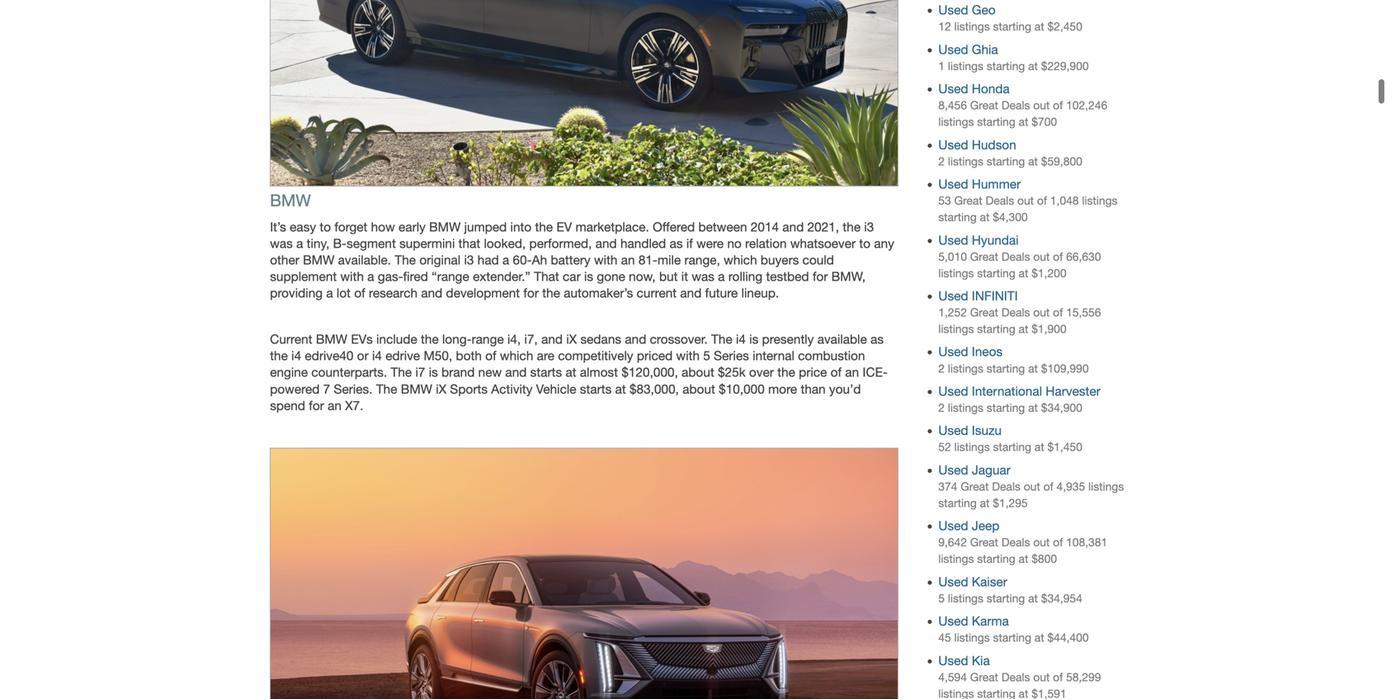 Task type: vqa. For each thing, say whether or not it's contained in the screenshot.
the bottom iX
yes



Task type: locate. For each thing, give the bounding box(es) containing it.
starting up infiniti
[[978, 266, 1016, 280]]

is right car
[[584, 269, 594, 284]]

deals down $1,295
[[1002, 536, 1031, 549]]

0 horizontal spatial as
[[670, 236, 683, 251]]

is up internal
[[750, 332, 759, 347]]

used up 4,594
[[939, 653, 969, 668]]

at down used international harvester link
[[1029, 401, 1038, 414]]

out inside 5,010 great deals out of 66,630 listings starting at
[[1034, 250, 1050, 263]]

at left $1,200
[[1019, 266, 1029, 280]]

used honda link
[[939, 81, 1010, 96]]

2 horizontal spatial with
[[676, 349, 700, 363]]

with up gone
[[594, 253, 618, 267]]

0 horizontal spatial i3
[[464, 253, 474, 267]]

used kia link
[[939, 653, 990, 668]]

listings inside 4,594 great deals out of 58,299 listings starting at
[[939, 687, 974, 699]]

more
[[769, 382, 798, 396]]

priced
[[637, 349, 673, 363]]

infiniti
[[972, 288, 1018, 303]]

used inside used international harvester 2 listings starting at $34,900
[[939, 384, 969, 399]]

5 down used kaiser link
[[939, 592, 945, 605]]

5 left series
[[704, 349, 711, 363]]

used inside used geo 12 listings starting at $2,450
[[939, 3, 969, 17]]

which
[[724, 253, 757, 267], [500, 349, 534, 363]]

great down honda
[[971, 99, 999, 112]]

ineos
[[972, 344, 1003, 359]]

1 horizontal spatial an
[[621, 253, 635, 267]]

used inside used kaiser 5 listings starting at $34,954
[[939, 574, 969, 589]]

of inside it's easy to forget how early bmw jumped into the ev marketplace. offered between 2014 and 2021, the i3 was a tiny, b-segment supermini that looked, performed, and handled as if were no relation whatsoever to any other bmw available. the original i3 had a 60-ah battery with an 81-mile range, which buyers could supplement with a gas-fired "range extender." that car is gone now, but it was a rolling testbed for bmw, providing a lot of research and development for the automaker's current and future lineup.
[[354, 286, 365, 300]]

1 used from the top
[[939, 3, 969, 17]]

5,010
[[939, 250, 967, 263]]

powered
[[270, 382, 320, 396]]

of up "$800"
[[1053, 536, 1063, 549]]

whatsoever
[[791, 236, 856, 251]]

starts down almost
[[580, 382, 612, 396]]

starting inside used isuzu 52 listings starting at $1,450
[[993, 441, 1032, 454]]

evs
[[351, 332, 373, 347]]

0 vertical spatial to
[[320, 220, 331, 234]]

as up ice- at the bottom right of page
[[871, 332, 884, 347]]

at up jeep
[[980, 496, 990, 510]]

0 horizontal spatial an
[[328, 398, 342, 413]]

great for kia
[[971, 671, 999, 684]]

used karma 45 listings starting at $44,400
[[939, 614, 1089, 644]]

great for jeep
[[971, 536, 999, 549]]

international
[[972, 384, 1043, 399]]

an inside it's easy to forget how early bmw jumped into the ev marketplace. offered between 2014 and 2021, the i3 was a tiny, b-segment supermini that looked, performed, and handled as if were no relation whatsoever to any other bmw available. the original i3 had a 60-ah battery with an 81-mile range, which buyers could supplement with a gas-fired "range extender." that car is gone now, but it was a rolling testbed for bmw, providing a lot of research and development for the automaker's current and future lineup.
[[621, 253, 635, 267]]

starting inside 8,456 great deals out of 102,246 listings starting at
[[978, 115, 1016, 128]]

fired
[[403, 269, 428, 284]]

listings inside 374 great deals out of 4,935 listings starting at
[[1089, 480, 1124, 493]]

used up used isuzu link
[[939, 384, 969, 399]]

used kaiser 5 listings starting at $34,954
[[939, 574, 1083, 605]]

for
[[813, 269, 828, 284], [524, 286, 539, 300], [309, 398, 324, 413]]

out inside 9,642 great deals out of 108,381 listings starting at
[[1034, 536, 1050, 549]]

starting down the 374
[[939, 496, 977, 510]]

1 horizontal spatial is
[[584, 269, 594, 284]]

0 horizontal spatial which
[[500, 349, 534, 363]]

at inside 53 great deals out of 1,048 listings starting at
[[980, 211, 990, 224]]

used jaguar link
[[939, 463, 1011, 477]]

2 inside used hudson 2 listings starting at $59,800
[[939, 155, 945, 168]]

to up tiny,
[[320, 220, 331, 234]]

used inside used ineos 2 listings starting at $109,990
[[939, 344, 969, 359]]

$229,900
[[1042, 59, 1089, 73]]

of
[[1053, 99, 1063, 112], [1038, 194, 1048, 207], [1053, 250, 1063, 263], [354, 286, 365, 300], [1053, 306, 1063, 319], [486, 349, 497, 363], [831, 365, 842, 380], [1044, 480, 1054, 493], [1053, 536, 1063, 549], [1053, 671, 1063, 684]]

listings inside 53 great deals out of 1,048 listings starting at
[[1083, 194, 1118, 207]]

of inside 8,456 great deals out of 102,246 listings starting at
[[1053, 99, 1063, 112]]

listings
[[955, 20, 990, 33], [948, 59, 984, 73], [939, 115, 974, 128], [948, 155, 984, 168], [1083, 194, 1118, 207], [939, 266, 974, 280], [939, 322, 974, 336], [948, 362, 984, 375], [948, 401, 984, 414], [955, 441, 990, 454], [1089, 480, 1124, 493], [939, 552, 974, 566], [948, 592, 984, 605], [955, 631, 990, 644], [939, 687, 974, 699]]

used isuzu 52 listings starting at $1,450
[[939, 423, 1083, 454]]

2 down used hudson link
[[939, 155, 945, 168]]

deals for used hyundai
[[1002, 250, 1031, 263]]

2 up used isuzu link
[[939, 401, 945, 414]]

edrive40
[[305, 349, 354, 363]]

deals inside 5,010 great deals out of 66,630 listings starting at
[[1002, 250, 1031, 263]]

of inside 374 great deals out of 4,935 listings starting at
[[1044, 480, 1054, 493]]

deals for used hummer
[[986, 194, 1015, 207]]

it
[[682, 269, 688, 284]]

the up fired
[[395, 253, 416, 267]]

1 vertical spatial which
[[500, 349, 534, 363]]

listings inside used geo 12 listings starting at $2,450
[[955, 20, 990, 33]]

1 vertical spatial for
[[524, 286, 539, 300]]

listings down used kaiser link
[[948, 592, 984, 605]]

used for used jeep
[[939, 519, 969, 533]]

original
[[420, 253, 461, 267]]

great inside 1,252 great deals out of 15,556 listings starting at
[[971, 306, 999, 319]]

used for used ineos 2 listings starting at $109,990
[[939, 344, 969, 359]]

1 horizontal spatial to
[[860, 236, 871, 251]]

isuzu
[[972, 423, 1002, 438]]

used geo 12 listings starting at $2,450
[[939, 3, 1083, 33]]

the down the that
[[542, 286, 560, 300]]

0 vertical spatial is
[[584, 269, 594, 284]]

used left kaiser
[[939, 574, 969, 589]]

of inside 53 great deals out of 1,048 listings starting at
[[1038, 194, 1048, 207]]

great down used hummer link
[[955, 194, 983, 207]]

$4,300
[[993, 211, 1028, 224]]

$25k
[[718, 365, 746, 380]]

1 vertical spatial i3
[[464, 253, 474, 267]]

3 2 from the top
[[939, 401, 945, 414]]

used up 45
[[939, 614, 969, 629]]

starting inside used international harvester 2 listings starting at $34,900
[[987, 401, 1025, 414]]

2 vertical spatial an
[[328, 398, 342, 413]]

of left the 1,048
[[1038, 194, 1048, 207]]

and down fired
[[421, 286, 443, 300]]

2 vertical spatial with
[[676, 349, 700, 363]]

at left $1,450
[[1035, 441, 1045, 454]]

development
[[446, 286, 520, 300]]

price
[[799, 365, 827, 380]]

used for used infiniti
[[939, 288, 969, 303]]

0 horizontal spatial is
[[429, 365, 438, 380]]

used down 8,456
[[939, 137, 969, 152]]

great for infiniti
[[971, 306, 999, 319]]

as inside the current bmw evs include the long-range i4, i7, and ix sedans and crossover. the i4 is presently available as the i4 edrive40 or i4 edrive m50, both of which are competitively priced with 5 series internal combustion engine counterparts. the i7 is brand new and starts at almost $120,000, about $25k over the price of an ice- powered 7 series. the bmw ix  sports activity vehicle starts at $83,000, about $10,000 more than you'd spend for an x7.
[[871, 332, 884, 347]]

out for hummer
[[1018, 194, 1034, 207]]

2 inside used ineos 2 listings starting at $109,990
[[939, 362, 945, 375]]

deals inside 374 great deals out of 4,935 listings starting at
[[992, 480, 1021, 493]]

out up $4,300
[[1018, 194, 1034, 207]]

2 2 from the top
[[939, 362, 945, 375]]

starting inside used geo 12 listings starting at $2,450
[[993, 20, 1032, 33]]

13 used from the top
[[939, 574, 969, 589]]

out
[[1034, 99, 1050, 112], [1018, 194, 1034, 207], [1034, 250, 1050, 263], [1034, 306, 1050, 319], [1024, 480, 1041, 493], [1034, 536, 1050, 549], [1034, 671, 1050, 684]]

of for used honda
[[1053, 99, 1063, 112]]

1 2 from the top
[[939, 155, 945, 168]]

about left $10,000
[[683, 382, 716, 396]]

the
[[535, 220, 553, 234], [843, 220, 861, 234], [542, 286, 560, 300], [421, 332, 439, 347], [270, 349, 288, 363], [778, 365, 796, 380]]

1 vertical spatial 2
[[939, 362, 945, 375]]

1 vertical spatial an
[[846, 365, 859, 380]]

out inside 53 great deals out of 1,048 listings starting at
[[1018, 194, 1034, 207]]

at left '$1,900'
[[1019, 322, 1029, 336]]

a left 60-
[[503, 253, 510, 267]]

2 used from the top
[[939, 42, 969, 57]]

at down the used karma 45 listings starting at $44,400
[[1019, 687, 1029, 699]]

9 used from the top
[[939, 384, 969, 399]]

0 vertical spatial was
[[270, 236, 293, 251]]

3 used from the top
[[939, 81, 969, 96]]

of inside 5,010 great deals out of 66,630 listings starting at
[[1053, 250, 1063, 263]]

starting down international
[[987, 401, 1025, 414]]

great inside 53 great deals out of 1,048 listings starting at
[[955, 194, 983, 207]]

and
[[783, 220, 804, 234], [596, 236, 617, 251], [421, 286, 443, 300], [680, 286, 702, 300], [542, 332, 563, 347], [625, 332, 647, 347], [506, 365, 527, 380]]

starting inside 4,594 great deals out of 58,299 listings starting at
[[978, 687, 1016, 699]]

1 vertical spatial about
[[683, 382, 716, 396]]

66,630
[[1067, 250, 1102, 263]]

used international harvester 2 listings starting at $34,900
[[939, 384, 1101, 414]]

i4 up series
[[736, 332, 746, 347]]

2 vertical spatial for
[[309, 398, 324, 413]]

deals up $1,295
[[992, 480, 1021, 493]]

used inside 'used ghia 1 listings starting at $229,900'
[[939, 42, 969, 57]]

new
[[478, 365, 502, 380]]

listings down 5,010
[[939, 266, 974, 280]]

to
[[320, 220, 331, 234], [860, 236, 871, 251]]

0 vertical spatial 2
[[939, 155, 945, 168]]

combustion
[[798, 349, 866, 363]]

5 inside the current bmw evs include the long-range i4, i7, and ix sedans and crossover. the i4 is presently available as the i4 edrive40 or i4 edrive m50, both of which are competitively priced with 5 series internal combustion engine counterparts. the i7 is brand new and starts at almost $120,000, about $25k over the price of an ice- powered 7 series. the bmw ix  sports activity vehicle starts at $83,000, about $10,000 more than you'd spend for an x7.
[[704, 349, 711, 363]]

great inside 374 great deals out of 4,935 listings starting at
[[961, 480, 989, 493]]

11 used from the top
[[939, 463, 969, 477]]

deals down the used karma 45 listings starting at $44,400
[[1002, 671, 1031, 684]]

as
[[670, 236, 683, 251], [871, 332, 884, 347]]

of up $700 at the top of the page
[[1053, 99, 1063, 112]]

1 vertical spatial as
[[871, 332, 884, 347]]

at inside 5,010 great deals out of 66,630 listings starting at
[[1019, 266, 1029, 280]]

an up you'd on the right bottom of the page
[[846, 365, 859, 380]]

great down used infiniti link
[[971, 306, 999, 319]]

45
[[939, 631, 952, 644]]

out up '$1,900'
[[1034, 306, 1050, 319]]

0 vertical spatial which
[[724, 253, 757, 267]]

$83,000,
[[630, 382, 679, 396]]

1 horizontal spatial with
[[594, 253, 618, 267]]

listings down used ineos link
[[948, 362, 984, 375]]

to left any
[[860, 236, 871, 251]]

out inside 374 great deals out of 4,935 listings starting at
[[1024, 480, 1041, 493]]

starts down are
[[530, 365, 562, 380]]

1 vertical spatial starts
[[580, 382, 612, 396]]

of up '$1,900'
[[1053, 306, 1063, 319]]

out up $1,295
[[1024, 480, 1041, 493]]

now,
[[629, 269, 656, 284]]

lineup.
[[742, 286, 779, 300]]

mile
[[658, 253, 681, 267]]

2 for used ineos
[[939, 362, 945, 375]]

used infiniti
[[939, 288, 1018, 303]]

at inside used international harvester 2 listings starting at $34,900
[[1029, 401, 1038, 414]]

was
[[270, 236, 293, 251], [692, 269, 715, 284]]

0 vertical spatial ix
[[567, 332, 577, 347]]

0 horizontal spatial for
[[309, 398, 324, 413]]

starting inside 5,010 great deals out of 66,630 listings starting at
[[978, 266, 1016, 280]]

of left 4,935
[[1044, 480, 1054, 493]]

out for infiniti
[[1034, 306, 1050, 319]]

starting down "hudson"
[[987, 155, 1025, 168]]

great inside 9,642 great deals out of 108,381 listings starting at
[[971, 536, 999, 549]]

early
[[399, 220, 426, 234]]

deals inside 1,252 great deals out of 15,556 listings starting at
[[1002, 306, 1031, 319]]

used for used kaiser 5 listings starting at $34,954
[[939, 574, 969, 589]]

which down i4,
[[500, 349, 534, 363]]

great for jaguar
[[961, 480, 989, 493]]

0 vertical spatial about
[[682, 365, 715, 380]]

listings inside used ineos 2 listings starting at $109,990
[[948, 362, 984, 375]]

of for used kia
[[1053, 671, 1063, 684]]

used for used hyundai
[[939, 233, 969, 247]]

harvester
[[1046, 384, 1101, 399]]

deals for used honda
[[1002, 99, 1031, 112]]

6 used from the top
[[939, 233, 969, 247]]

used infiniti link
[[939, 288, 1018, 303]]

bmw down tiny,
[[303, 253, 335, 267]]

which inside the current bmw evs include the long-range i4, i7, and ix sedans and crossover. the i4 is presently available as the i4 edrive40 or i4 edrive m50, both of which are competitively priced with 5 series internal combustion engine counterparts. the i7 is brand new and starts at almost $120,000, about $25k over the price of an ice- powered 7 series. the bmw ix  sports activity vehicle starts at $83,000, about $10,000 more than you'd spend for an x7.
[[500, 349, 534, 363]]

segment
[[347, 236, 396, 251]]

for inside the current bmw evs include the long-range i4, i7, and ix sedans and crossover. the i4 is presently available as the i4 edrive40 or i4 edrive m50, both of which are competitively priced with 5 series internal combustion engine counterparts. the i7 is brand new and starts at almost $120,000, about $25k over the price of an ice- powered 7 series. the bmw ix  sports activity vehicle starts at $83,000, about $10,000 more than you'd spend for an x7.
[[309, 398, 324, 413]]

of inside 9,642 great deals out of 108,381 listings starting at
[[1053, 536, 1063, 549]]

used isuzu link
[[939, 423, 1002, 438]]

starting up ineos
[[978, 322, 1016, 336]]

starting down karma
[[993, 631, 1032, 644]]

2 vertical spatial 2
[[939, 401, 945, 414]]

research
[[369, 286, 418, 300]]

deals down hyundai
[[1002, 250, 1031, 263]]

60-
[[513, 253, 532, 267]]

out up $1,200
[[1034, 250, 1050, 263]]

5 inside used kaiser 5 listings starting at $34,954
[[939, 592, 945, 605]]

out up $700 at the top of the page
[[1034, 99, 1050, 112]]

$1,200
[[1032, 266, 1067, 280]]

1 horizontal spatial 5
[[939, 592, 945, 605]]

52
[[939, 441, 952, 454]]

used inside the used karma 45 listings starting at $44,400
[[939, 614, 969, 629]]

gone
[[597, 269, 626, 284]]

great down jeep
[[971, 536, 999, 549]]

14 used from the top
[[939, 614, 969, 629]]

bmw up edrive40
[[316, 332, 348, 347]]

for down could
[[813, 269, 828, 284]]

deals down honda
[[1002, 99, 1031, 112]]

1 horizontal spatial starts
[[580, 382, 612, 396]]

1 vertical spatial 5
[[939, 592, 945, 605]]

starting down ghia
[[987, 59, 1025, 73]]

at left $44,400
[[1035, 631, 1045, 644]]

0 vertical spatial as
[[670, 236, 683, 251]]

deals inside 9,642 great deals out of 108,381 listings starting at
[[1002, 536, 1031, 549]]

listings down used isuzu link
[[955, 441, 990, 454]]

i3 down that
[[464, 253, 474, 267]]

listings inside used hudson 2 listings starting at $59,800
[[948, 155, 984, 168]]

used geo link
[[939, 3, 996, 17]]

8 used from the top
[[939, 344, 969, 359]]

at left $2,450
[[1035, 20, 1045, 33]]

at left $59,800
[[1029, 155, 1038, 168]]

0 horizontal spatial 5
[[704, 349, 711, 363]]

108,381
[[1067, 536, 1108, 549]]

jeep
[[972, 519, 1000, 533]]

2 horizontal spatial is
[[750, 332, 759, 347]]

5 used from the top
[[939, 177, 969, 192]]

deals inside 4,594 great deals out of 58,299 listings starting at
[[1002, 671, 1031, 684]]

listings down 8,456
[[939, 115, 974, 128]]

0 vertical spatial with
[[594, 253, 618, 267]]

used for used international harvester 2 listings starting at $34,900
[[939, 384, 969, 399]]

1 horizontal spatial which
[[724, 253, 757, 267]]

out inside 1,252 great deals out of 15,556 listings starting at
[[1034, 306, 1050, 319]]

with
[[594, 253, 618, 267], [340, 269, 364, 284], [676, 349, 700, 363]]

which up rolling
[[724, 253, 757, 267]]

0 horizontal spatial with
[[340, 269, 364, 284]]

2
[[939, 155, 945, 168], [939, 362, 945, 375], [939, 401, 945, 414]]

of for used jaguar
[[1044, 480, 1054, 493]]

15 used from the top
[[939, 653, 969, 668]]

$1,450
[[1048, 441, 1083, 454]]

deals inside 8,456 great deals out of 102,246 listings starting at
[[1002, 99, 1031, 112]]

used inside used isuzu 52 listings starting at $1,450
[[939, 423, 969, 438]]

forget
[[335, 220, 368, 234]]

used jeep link
[[939, 519, 1000, 533]]

4 used from the top
[[939, 137, 969, 152]]

i3 right 2021,
[[865, 220, 874, 234]]

of inside 1,252 great deals out of 15,556 listings starting at
[[1053, 306, 1063, 319]]

deals for used jaguar
[[992, 480, 1021, 493]]

1 horizontal spatial i3
[[865, 220, 874, 234]]

engine
[[270, 365, 308, 380]]

testbed
[[766, 269, 809, 284]]

listings down used karma link on the bottom of page
[[955, 631, 990, 644]]

1 horizontal spatial as
[[871, 332, 884, 347]]

7 used from the top
[[939, 288, 969, 303]]

listings down used ghia link
[[948, 59, 984, 73]]

1,252 great deals out of 15,556 listings starting at
[[939, 306, 1102, 336]]

0 vertical spatial for
[[813, 269, 828, 284]]

out up "$800"
[[1034, 536, 1050, 549]]

0 vertical spatial an
[[621, 253, 635, 267]]

ix down brand
[[436, 382, 447, 396]]

but
[[659, 269, 678, 284]]

great for honda
[[971, 99, 999, 112]]

102,246
[[1067, 99, 1108, 112]]

0 vertical spatial 5
[[704, 349, 711, 363]]

long-
[[442, 332, 472, 347]]

1 vertical spatial ix
[[436, 382, 447, 396]]

deals down infiniti
[[1002, 306, 1031, 319]]

of for used infiniti
[[1053, 306, 1063, 319]]

at left $229,900
[[1029, 59, 1038, 73]]

used up 8,456
[[939, 81, 969, 96]]

out inside 8,456 great deals out of 102,246 listings starting at
[[1034, 99, 1050, 112]]

of inside 4,594 great deals out of 58,299 listings starting at
[[1053, 671, 1063, 684]]

7
[[323, 382, 330, 396]]

as left if
[[670, 236, 683, 251]]

used ineos link
[[939, 344, 1003, 359]]

listings inside 1,252 great deals out of 15,556 listings starting at
[[939, 322, 974, 336]]

used up 1
[[939, 42, 969, 57]]

great inside 4,594 great deals out of 58,299 listings starting at
[[971, 671, 999, 684]]

starting inside 9,642 great deals out of 108,381 listings starting at
[[978, 552, 1016, 566]]

0 horizontal spatial starts
[[530, 365, 562, 380]]

1 horizontal spatial was
[[692, 269, 715, 284]]

of up 'new'
[[486, 349, 497, 363]]

1 horizontal spatial ix
[[567, 332, 577, 347]]

for down 7
[[309, 398, 324, 413]]

10 used from the top
[[939, 423, 969, 438]]

out left '58,299'
[[1034, 671, 1050, 684]]

great inside 8,456 great deals out of 102,246 listings starting at
[[971, 99, 999, 112]]

0 horizontal spatial was
[[270, 236, 293, 251]]

used inside used hudson 2 listings starting at $59,800
[[939, 137, 969, 152]]

starting down 53
[[939, 211, 977, 224]]

out inside 4,594 great deals out of 58,299 listings starting at
[[1034, 671, 1050, 684]]

listings down 4,594
[[939, 687, 974, 699]]

0 vertical spatial starts
[[530, 365, 562, 380]]

starting inside 'used ghia 1 listings starting at $229,900'
[[987, 59, 1025, 73]]

listings inside the used karma 45 listings starting at $44,400
[[955, 631, 990, 644]]

gas-
[[378, 269, 403, 284]]

starting inside used hudson 2 listings starting at $59,800
[[987, 155, 1025, 168]]

used for used isuzu 52 listings starting at $1,450
[[939, 423, 969, 438]]

sedans
[[581, 332, 622, 347]]

you'd
[[830, 382, 861, 396]]

is inside it's easy to forget how early bmw jumped into the ev marketplace. offered between 2014 and 2021, the i3 was a tiny, b-segment supermini that looked, performed, and handled as if were no relation whatsoever to any other bmw available. the original i3 had a 60-ah battery with an 81-mile range, which buyers could supplement with a gas-fired "range extender." that car is gone now, but it was a rolling testbed for bmw, providing a lot of research and development for the automaker's current and future lineup.
[[584, 269, 594, 284]]

range
[[472, 332, 504, 347]]

deals inside 53 great deals out of 1,048 listings starting at
[[986, 194, 1015, 207]]

12 used from the top
[[939, 519, 969, 533]]

great inside 5,010 great deals out of 66,630 listings starting at
[[971, 250, 999, 263]]

rolling
[[729, 269, 763, 284]]

at up used international harvester link
[[1029, 362, 1038, 375]]



Task type: describe. For each thing, give the bounding box(es) containing it.
and up priced
[[625, 332, 647, 347]]

and down the marketplace.
[[596, 236, 617, 251]]

no
[[728, 236, 742, 251]]

current bmw evs include the long-range i4, i7, and ix sedans and crossover. the i4 is presently available as the i4 edrive40 or i4 edrive m50, both of which are competitively priced with 5 series internal combustion engine counterparts. the i7 is brand new and starts at almost $120,000, about $25k over the price of an ice- powered 7 series. the bmw ix  sports activity vehicle starts at $83,000, about $10,000 more than you'd spend for an x7.
[[270, 332, 888, 413]]

deals for used infiniti
[[1002, 306, 1031, 319]]

listings inside 5,010 great deals out of 66,630 listings starting at
[[939, 266, 974, 280]]

53
[[939, 194, 952, 207]]

2023 bmw i7 review lead in image
[[270, 0, 899, 187]]

starting inside 1,252 great deals out of 15,556 listings starting at
[[978, 322, 1016, 336]]

2014
[[751, 220, 779, 234]]

at inside 4,594 great deals out of 58,299 listings starting at
[[1019, 687, 1029, 699]]

2023 cadillac lyriq image
[[270, 448, 899, 699]]

$1,295
[[993, 496, 1028, 510]]

at inside 'used ghia 1 listings starting at $229,900'
[[1029, 59, 1038, 73]]

at down almost
[[615, 382, 626, 396]]

5,010 great deals out of 66,630 listings starting at
[[939, 250, 1102, 280]]

the up engine
[[270, 349, 288, 363]]

2 horizontal spatial i4
[[736, 332, 746, 347]]

starting inside 53 great deals out of 1,048 listings starting at
[[939, 211, 977, 224]]

at inside 1,252 great deals out of 15,556 listings starting at
[[1019, 322, 1029, 336]]

used hyundai
[[939, 233, 1019, 247]]

automaker's
[[564, 286, 633, 300]]

$44,400
[[1048, 631, 1089, 644]]

out for jaguar
[[1024, 480, 1041, 493]]

2 horizontal spatial for
[[813, 269, 828, 284]]

used hummer link
[[939, 177, 1021, 192]]

used jaguar
[[939, 463, 1011, 477]]

deals for used jeep
[[1002, 536, 1031, 549]]

2 vertical spatial is
[[429, 365, 438, 380]]

used hyundai link
[[939, 233, 1019, 247]]

9,642 great deals out of 108,381 listings starting at
[[939, 536, 1108, 566]]

bmw up "it's"
[[270, 191, 311, 210]]

1
[[939, 59, 945, 73]]

15,556
[[1067, 306, 1102, 319]]

out for honda
[[1034, 99, 1050, 112]]

i7
[[416, 365, 425, 380]]

deals for used kia
[[1002, 671, 1031, 684]]

and up are
[[542, 332, 563, 347]]

2 inside used international harvester 2 listings starting at $34,900
[[939, 401, 945, 414]]

jumped
[[464, 220, 507, 234]]

offered
[[653, 220, 695, 234]]

at inside used ineos 2 listings starting at $109,990
[[1029, 362, 1038, 375]]

the down edrive
[[391, 365, 412, 380]]

edrive
[[386, 349, 420, 363]]

providing
[[270, 286, 323, 300]]

$1,900
[[1032, 322, 1067, 336]]

1,048
[[1051, 194, 1079, 207]]

that
[[534, 269, 559, 284]]

or
[[357, 349, 369, 363]]

as inside it's easy to forget how early bmw jumped into the ev marketplace. offered between 2014 and 2021, the i3 was a tiny, b-segment supermini that looked, performed, and handled as if were no relation whatsoever to any other bmw available. the original i3 had a 60-ah battery with an 81-mile range, which buyers could supplement with a gas-fired "range extender." that car is gone now, but it was a rolling testbed for bmw, providing a lot of research and development for the automaker's current and future lineup.
[[670, 236, 683, 251]]

b-
[[333, 236, 347, 251]]

a left lot
[[326, 286, 333, 300]]

at inside used isuzu 52 listings starting at $1,450
[[1035, 441, 1045, 454]]

at inside used hudson 2 listings starting at $59,800
[[1029, 155, 1038, 168]]

listings inside used isuzu 52 listings starting at $1,450
[[955, 441, 990, 454]]

4,594 great deals out of 58,299 listings starting at
[[939, 671, 1102, 699]]

between
[[699, 220, 747, 234]]

used for used hummer
[[939, 177, 969, 192]]

used kaiser link
[[939, 574, 1008, 589]]

car
[[563, 269, 581, 284]]

future
[[705, 286, 738, 300]]

a up the future
[[718, 269, 725, 284]]

had
[[478, 253, 499, 267]]

hudson
[[972, 137, 1017, 152]]

starting inside used kaiser 5 listings starting at $34,954
[[987, 592, 1025, 605]]

used hummer
[[939, 177, 1021, 192]]

"range
[[432, 269, 469, 284]]

$34,900
[[1042, 401, 1083, 414]]

ev
[[557, 220, 572, 234]]

the right series.
[[376, 382, 397, 396]]

range,
[[685, 253, 720, 267]]

with inside the current bmw evs include the long-range i4, i7, and ix sedans and crossover. the i4 is presently available as the i4 edrive40 or i4 edrive m50, both of which are competitively priced with 5 series internal combustion engine counterparts. the i7 is brand new and starts at almost $120,000, about $25k over the price of an ice- powered 7 series. the bmw ix  sports activity vehicle starts at $83,000, about $10,000 more than you'd spend for an x7.
[[676, 349, 700, 363]]

extender."
[[473, 269, 531, 284]]

the up series
[[712, 332, 733, 347]]

tiny,
[[307, 236, 330, 251]]

4,935
[[1057, 480, 1086, 493]]

which inside it's easy to forget how early bmw jumped into the ev marketplace. offered between 2014 and 2021, the i3 was a tiny, b-segment supermini that looked, performed, and handled as if were no relation whatsoever to any other bmw available. the original i3 had a 60-ah battery with an 81-mile range, which buyers could supplement with a gas-fired "range extender." that car is gone now, but it was a rolling testbed for bmw, providing a lot of research and development for the automaker's current and future lineup.
[[724, 253, 757, 267]]

handled
[[621, 236, 666, 251]]

hyundai
[[972, 233, 1019, 247]]

of for used hyundai
[[1053, 250, 1063, 263]]

8,456
[[939, 99, 967, 112]]

if
[[687, 236, 693, 251]]

of for used jeep
[[1053, 536, 1063, 549]]

listings inside 8,456 great deals out of 102,246 listings starting at
[[939, 115, 974, 128]]

$700
[[1032, 115, 1057, 128]]

0 vertical spatial i3
[[865, 220, 874, 234]]

were
[[697, 236, 724, 251]]

$109,990
[[1042, 362, 1089, 375]]

at inside used geo 12 listings starting at $2,450
[[1035, 20, 1045, 33]]

used for used karma 45 listings starting at $44,400
[[939, 614, 969, 629]]

0 horizontal spatial ix
[[436, 382, 447, 396]]

brand
[[442, 365, 475, 380]]

listings inside used international harvester 2 listings starting at $34,900
[[948, 401, 984, 414]]

bmw down i7 on the left of the page
[[401, 382, 433, 396]]

1 horizontal spatial for
[[524, 286, 539, 300]]

honda
[[972, 81, 1010, 96]]

1 horizontal spatial i4
[[372, 349, 382, 363]]

1 vertical spatial is
[[750, 332, 759, 347]]

that
[[459, 236, 481, 251]]

used for used kia
[[939, 653, 969, 668]]

available.
[[338, 253, 391, 267]]

great for hyundai
[[971, 250, 999, 263]]

used for used honda
[[939, 81, 969, 96]]

at inside used kaiser 5 listings starting at $34,954
[[1029, 592, 1038, 605]]

at up vehicle
[[566, 365, 577, 380]]

starting inside the used karma 45 listings starting at $44,400
[[993, 631, 1032, 644]]

58,299
[[1067, 671, 1102, 684]]

ice-
[[863, 365, 888, 380]]

1,252
[[939, 306, 967, 319]]

9,642
[[939, 536, 967, 549]]

used for used geo 12 listings starting at $2,450
[[939, 3, 969, 17]]

presently
[[762, 332, 814, 347]]

$59,800
[[1042, 155, 1083, 168]]

out for jeep
[[1034, 536, 1050, 549]]

1 vertical spatial to
[[860, 236, 871, 251]]

out for hyundai
[[1034, 250, 1050, 263]]

the inside it's easy to forget how early bmw jumped into the ev marketplace. offered between 2014 and 2021, the i3 was a tiny, b-segment supermini that looked, performed, and handled as if were no relation whatsoever to any other bmw available. the original i3 had a 60-ah battery with an 81-mile range, which buyers could supplement with a gas-fired "range extender." that car is gone now, but it was a rolling testbed for bmw, providing a lot of research and development for the automaker's current and future lineup.
[[395, 253, 416, 267]]

2021,
[[808, 220, 840, 234]]

used hudson 2 listings starting at $59,800
[[939, 137, 1083, 168]]

great for hummer
[[955, 194, 983, 207]]

series.
[[334, 382, 373, 396]]

used for used jaguar
[[939, 463, 969, 477]]

i4,
[[508, 332, 521, 347]]

used for used ghia 1 listings starting at $229,900
[[939, 42, 969, 57]]

used hudson link
[[939, 137, 1017, 152]]

53 great deals out of 1,048 listings starting at
[[939, 194, 1118, 224]]

1 vertical spatial with
[[340, 269, 364, 284]]

the left ev
[[535, 220, 553, 234]]

of down the combustion
[[831, 365, 842, 380]]

out for kia
[[1034, 671, 1050, 684]]

battery
[[551, 253, 591, 267]]

listings inside used kaiser 5 listings starting at $34,954
[[948, 592, 984, 605]]

lot
[[337, 286, 351, 300]]

a down easy
[[296, 236, 303, 251]]

the up more
[[778, 365, 796, 380]]

current
[[270, 332, 312, 347]]

m50,
[[424, 349, 453, 363]]

starting inside used ineos 2 listings starting at $109,990
[[987, 362, 1025, 375]]

at inside the used karma 45 listings starting at $44,400
[[1035, 631, 1045, 644]]

at inside 8,456 great deals out of 102,246 listings starting at
[[1019, 115, 1029, 128]]

competitively
[[558, 349, 634, 363]]

than
[[801, 382, 826, 396]]

ah
[[532, 253, 547, 267]]

and up activity
[[506, 365, 527, 380]]

the up "m50,"
[[421, 332, 439, 347]]

bmw up supermini
[[429, 220, 461, 234]]

and down 'it'
[[680, 286, 702, 300]]

listings inside 'used ghia 1 listings starting at $229,900'
[[948, 59, 984, 73]]

performed,
[[530, 236, 592, 251]]

at inside 374 great deals out of 4,935 listings starting at
[[980, 496, 990, 510]]

1 vertical spatial was
[[692, 269, 715, 284]]

2 horizontal spatial an
[[846, 365, 859, 380]]

and right 2014
[[783, 220, 804, 234]]

supplement
[[270, 269, 337, 284]]

the right 2021,
[[843, 220, 861, 234]]

0 horizontal spatial i4
[[292, 349, 301, 363]]

a down available.
[[368, 269, 374, 284]]

at inside 9,642 great deals out of 108,381 listings starting at
[[1019, 552, 1029, 566]]

of for used hummer
[[1038, 194, 1048, 207]]

listings inside 9,642 great deals out of 108,381 listings starting at
[[939, 552, 974, 566]]

used ineos 2 listings starting at $109,990
[[939, 344, 1089, 375]]

starting inside 374 great deals out of 4,935 listings starting at
[[939, 496, 977, 510]]

374
[[939, 480, 958, 493]]

activity
[[491, 382, 533, 396]]

used kia
[[939, 653, 990, 668]]

0 horizontal spatial to
[[320, 220, 331, 234]]

2 for used hudson
[[939, 155, 945, 168]]

used for used hudson 2 listings starting at $59,800
[[939, 137, 969, 152]]



